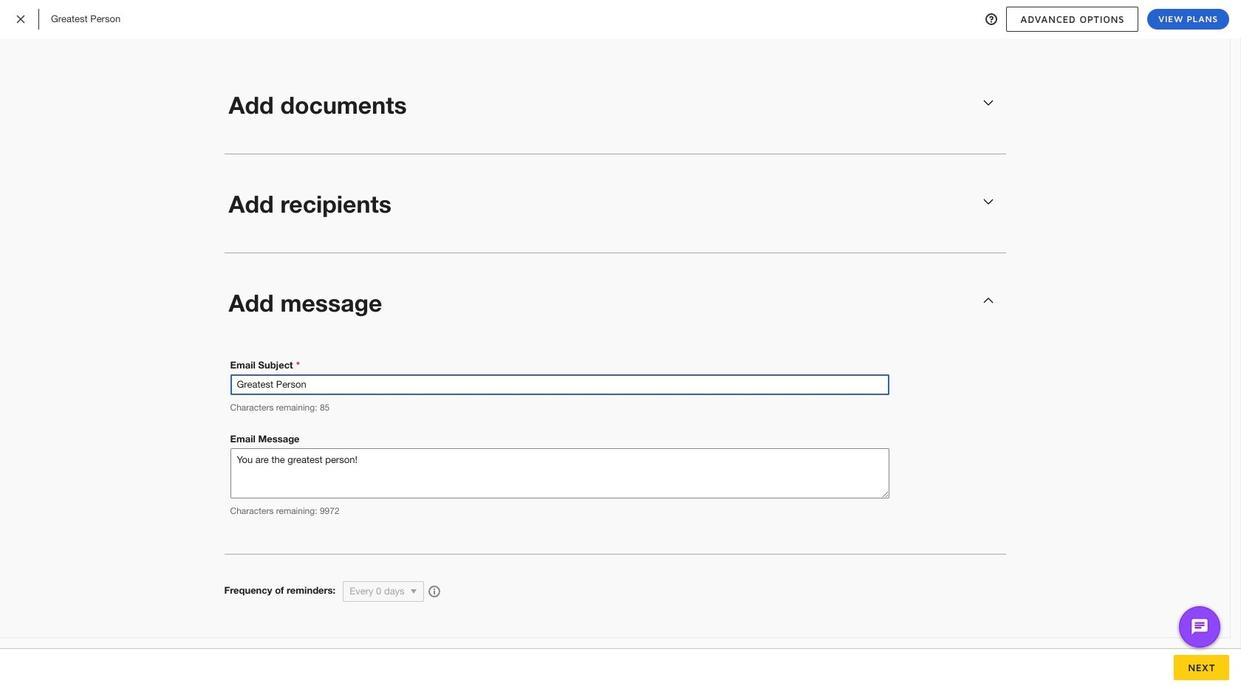 Task type: vqa. For each thing, say whether or not it's contained in the screenshot.
Enter Message text field
yes



Task type: locate. For each thing, give the bounding box(es) containing it.
Complete with DocuSign: text field
[[231, 376, 889, 395]]

Enter Message text field
[[230, 449, 890, 499]]



